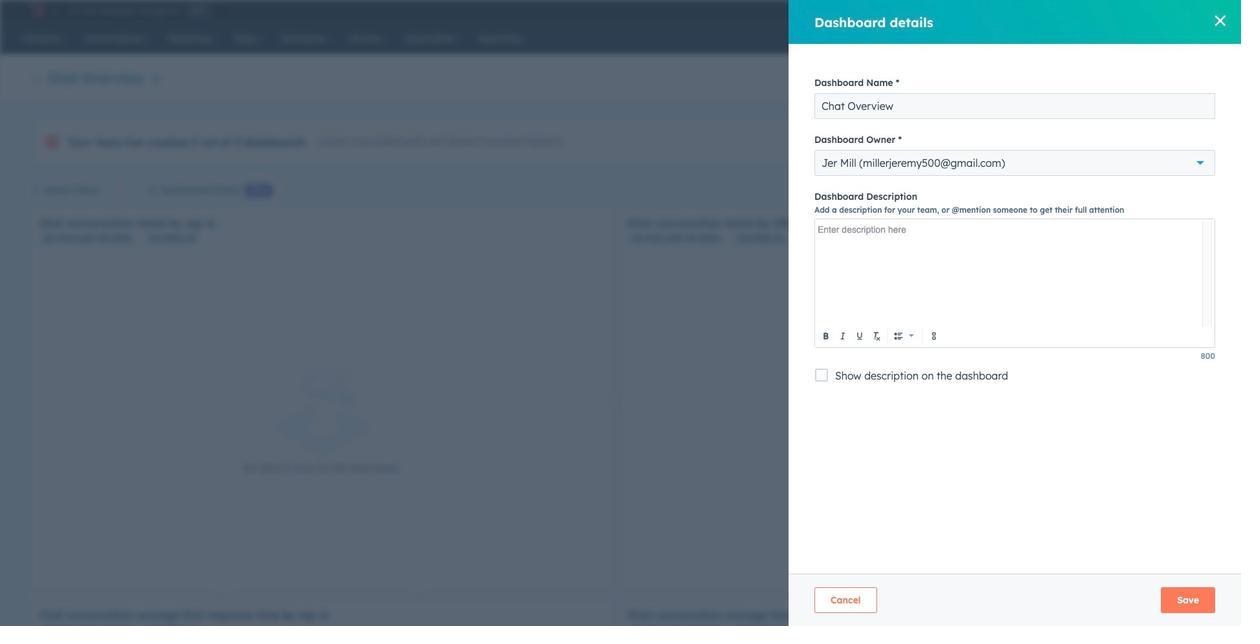 Task type: locate. For each thing, give the bounding box(es) containing it.
chat conversation average time to close by rep element
[[620, 600, 1202, 626]]

close image
[[1216, 16, 1226, 26]]

Search HubSpot search field
[[1041, 27, 1187, 49]]

chat conversation average first response time by rep element
[[31, 600, 613, 626]]

dialog
[[789, 0, 1242, 626]]

menu
[[930, 0, 1217, 21]]

marketplaces image
[[1024, 6, 1036, 17]]

banner
[[31, 65, 1201, 89]]

group
[[891, 327, 918, 345]]

None text field
[[815, 93, 1216, 119], [819, 222, 1203, 317], [815, 93, 1216, 119], [819, 222, 1203, 317]]



Task type: vqa. For each thing, say whether or not it's contained in the screenshot.
SERVICE corresponding to Service
no



Task type: describe. For each thing, give the bounding box(es) containing it.
jer mill image
[[1122, 5, 1134, 16]]

chat conversation totals by rep element
[[31, 208, 613, 593]]

chat conversation totals by url element
[[620, 208, 1202, 593]]



